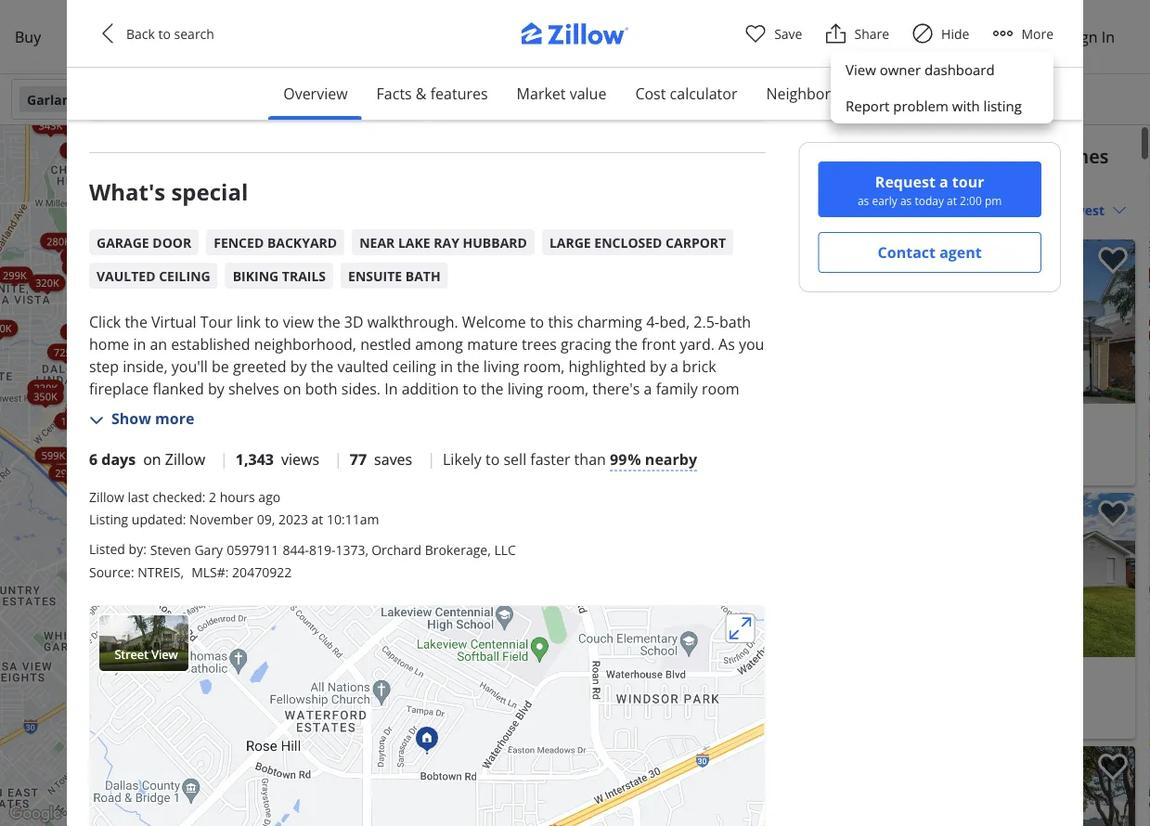Task type: locate. For each thing, give the bounding box(es) containing it.
1 vertical spatial 3d
[[394, 461, 403, 470]]

0 horizontal spatial 550k link
[[276, 246, 313, 262]]

1 save this home button from the top
[[1084, 240, 1136, 292]]

0 vertical spatial chevron right image
[[1104, 311, 1127, 333]]

0 vertical spatial 365k
[[215, 140, 239, 154]]

335k left 415k
[[127, 339, 151, 353]]

320k link right 343k
[[63, 121, 100, 137]]

biking trails list item
[[225, 263, 334, 289]]

chevron left image
[[97, 22, 119, 45]]

tour inside 3d tour 335k
[[245, 145, 263, 154]]

save
[[775, 25, 803, 42]]

3 | from the left
[[428, 449, 436, 469]]

listing
[[984, 96, 1023, 115]]

299k down 384k at the left of the page
[[80, 277, 104, 291]]

1 horizontal spatial zillow
[[165, 449, 205, 469]]

skip link list tab list
[[269, 68, 882, 121]]

tx for garland tx
[[82, 91, 98, 108]]

tour for 350k
[[405, 461, 423, 470]]

1 vertical spatial 140k
[[568, 389, 592, 403]]

map region
[[0, 61, 811, 827]]

13
[[463, 444, 475, 458]]

350k for 350k 'link' above 450k link
[[128, 322, 152, 335]]

275k inside 'new 275k'
[[229, 544, 252, 558]]

|
[[220, 449, 228, 469], [334, 449, 343, 469], [428, 449, 436, 469]]

gary
[[195, 541, 223, 559]]

0 horizontal spatial garland
[[27, 91, 79, 108]]

220k link
[[65, 406, 102, 423]]

save this home image for third save this home button from the bottom
[[1099, 247, 1129, 274]]

299k link
[[0, 267, 33, 284], [73, 276, 110, 292]]

1 save this home image from the top
[[1099, 247, 1129, 274]]

675k link
[[441, 392, 478, 408]]

1 vertical spatial link
[[324, 426, 369, 451]]

property images, use arrow keys to navigate, image 1 of 33 group
[[817, 747, 1136, 827]]

1 vertical spatial 365k link
[[217, 302, 254, 318]]

hoa image
[[442, 90, 463, 110]]

0 vertical spatial 550k link
[[276, 246, 313, 262]]

& right estate
[[1028, 143, 1042, 169]]

ago inside garland tx real estate & homes for sale main content
[[871, 248, 891, 264]]

349k
[[389, 456, 413, 470]]

1 horizontal spatial new
[[247, 536, 263, 545]]

large enclosed carport
[[550, 233, 727, 251]]

save this home image
[[1099, 247, 1129, 274], [1099, 754, 1129, 782]]

305k link
[[187, 191, 224, 207], [207, 397, 244, 413]]

335k link up special
[[222, 143, 267, 168]]

300k right more
[[201, 396, 224, 410]]

minus image
[[758, 782, 777, 801]]

140k 270k
[[66, 144, 112, 433]]

285k up the 'what's special'
[[168, 161, 192, 175]]

0 vertical spatial ago
[[871, 248, 891, 264]]

ceiling
[[159, 267, 211, 285]]

tx up "request"
[[898, 143, 920, 169]]

view down 'rentals'
[[846, 60, 877, 79]]

490k link
[[264, 326, 301, 342]]

140k inside 140k 270k
[[66, 144, 90, 158]]

0 horizontal spatial 270k link
[[81, 417, 118, 434]]

0 vertical spatial 285k
[[168, 161, 192, 175]]

140k down the 120k
[[66, 144, 90, 158]]

210k link
[[111, 181, 147, 198]]

2 horizontal spatial |
[[428, 449, 436, 469]]

1 horizontal spatial 3d
[[394, 461, 403, 470]]

259k
[[87, 195, 110, 209]]

1 horizontal spatial 335k link
[[222, 143, 267, 168]]

view right the street
[[152, 646, 178, 663]]

300k left 580k
[[300, 451, 324, 465]]

tx inside garland tx real estate & homes for sale
[[898, 143, 920, 169]]

garland inside 'filters' element
[[27, 91, 79, 108]]

0 horizontal spatial 410k link
[[60, 324, 97, 340]]

0 horizontal spatial tour
[[245, 145, 263, 154]]

& right "facts"
[[416, 84, 427, 104]]

550k link
[[276, 246, 313, 262], [314, 310, 351, 326]]

garland for garland tx real estate & homes for sale
[[821, 143, 893, 169]]

zillow up listing
[[89, 488, 124, 506]]

400k link
[[203, 278, 240, 294]]

at inside 'zillow last checked:  2 hours ago listing updated: november 09, 2023 at 10:11am'
[[312, 511, 324, 528]]

365k for 365k 'link' to the top
[[215, 140, 239, 154]]

lot image
[[100, 36, 121, 56]]

1 vertical spatial 550k
[[321, 311, 345, 325]]

296k
[[235, 325, 259, 339], [322, 469, 345, 483]]

0 horizontal spatial chevron down image
[[365, 92, 380, 107]]

275k up mls#:
[[204, 541, 227, 555]]

0 vertical spatial 305k
[[193, 192, 217, 206]]

436k
[[225, 311, 249, 325]]

283k
[[139, 281, 163, 295]]

343k link
[[32, 117, 69, 134]]

zillow inside listed status list
[[165, 449, 205, 469]]

412k link
[[403, 465, 454, 482]]

579k link
[[355, 506, 392, 523]]

1 vertical spatial homes
[[502, 444, 536, 458]]

0 horizontal spatial 140k
[[66, 144, 90, 158]]

0 vertical spatial 296k link
[[229, 323, 266, 340]]

1 vertical spatial 725k link
[[551, 463, 588, 480]]

report problem with listing
[[846, 96, 1023, 115]]

new inside 'new 275k'
[[247, 536, 263, 545]]

& inside garland tx real estate & homes for sale
[[1028, 143, 1042, 169]]

days
[[102, 449, 136, 469]]

ago right "hour"
[[871, 248, 891, 264]]

1 | from the left
[[220, 449, 228, 469]]

fenced backyard
[[214, 233, 337, 251]]

280k
[[47, 234, 70, 248]]

140k inside 270k 140k
[[568, 389, 592, 403]]

0 vertical spatial 270k
[[88, 419, 112, 433]]

0 vertical spatial 460k
[[215, 280, 239, 294]]

hubbard
[[463, 233, 528, 251]]

365k for the bottommost 365k 'link'
[[223, 303, 247, 317]]

140k up 215k
[[568, 389, 592, 403]]

share image
[[825, 22, 848, 45]]

near lake ray hubbard list item
[[352, 229, 535, 255]]

link
[[258, 180, 302, 205], [324, 426, 369, 451]]

sell
[[125, 26, 149, 46]]

423k
[[424, 466, 448, 480]]

310k
[[424, 401, 448, 415]]

0 horizontal spatial 335k link
[[120, 338, 157, 355]]

0 horizontal spatial 270k
[[88, 419, 112, 433]]

2 chevron right image from the top
[[1104, 564, 1127, 587]]

320k right 1373
[[368, 550, 392, 564]]

1 horizontal spatial a
[[940, 172, 949, 192]]

290k link down show
[[110, 443, 147, 459]]

ntreis
[[138, 563, 181, 581]]

320k for 320k link under 384k link in the left of the page
[[35, 276, 59, 290]]

320k link
[[63, 121, 100, 137], [29, 275, 66, 291], [93, 377, 130, 394], [112, 440, 156, 465], [361, 549, 398, 566], [315, 558, 352, 575]]

tour
[[245, 145, 263, 154], [405, 461, 423, 470]]

1 horizontal spatial ,
[[366, 541, 369, 559]]

320k
[[69, 122, 93, 136], [35, 276, 59, 290], [99, 379, 123, 393], [118, 450, 142, 464], [368, 550, 392, 564], [322, 559, 346, 573]]

620k
[[311, 375, 335, 389]]

389k link
[[122, 169, 158, 186]]

homes inside garland tx real estate & homes for sale
[[1047, 143, 1110, 169]]

, down steven at the left bottom of page
[[181, 563, 184, 581]]

850k link
[[471, 470, 508, 487]]

290k for the leftmost 290k "link"
[[55, 467, 79, 480]]

street
[[115, 646, 148, 663]]

report down owner
[[846, 96, 890, 115]]

1 horizontal spatial 300k
[[276, 501, 300, 515]]

at right 2023
[[312, 511, 324, 528]]

| 77 saves
[[334, 449, 413, 469]]

0 vertical spatial a
[[940, 172, 949, 192]]

1 vertical spatial 140k link
[[562, 388, 598, 405]]

233k
[[552, 451, 576, 465]]

300k right 09,
[[276, 501, 300, 515]]

1 vertical spatial 410k link
[[184, 475, 221, 492]]

at left 2:00
[[948, 193, 958, 208]]

homes right new
[[502, 444, 536, 458]]

homes inside map region
[[502, 444, 536, 458]]

1 chevron right image from the top
[[1104, 311, 1127, 333]]

1 as from the left
[[858, 193, 870, 208]]

550k up 625k
[[321, 311, 345, 325]]

2013 westshore dr, garland, tx 75043 image
[[817, 493, 1136, 658]]

garland inside garland tx real estate & homes for sale
[[821, 143, 893, 169]]

owner
[[880, 60, 922, 79]]

new for 275k
[[247, 536, 263, 545]]

410k link
[[60, 324, 97, 340], [184, 475, 221, 492]]

hide image
[[912, 22, 935, 45]]

296k link
[[229, 323, 266, 340], [315, 467, 352, 484]]

| likely to sell faster than 99 % nearby
[[428, 449, 698, 469]]

0 horizontal spatial 550k
[[283, 247, 306, 261]]

0 vertical spatial 550k
[[283, 247, 306, 261]]

365k link down 520k
[[217, 302, 254, 318]]

remove boundary
[[541, 150, 660, 168]]

garage
[[97, 233, 149, 251]]

0 vertical spatial 290k
[[117, 444, 140, 458]]

remove boundary button
[[525, 140, 697, 177]]

1 horizontal spatial homes
[[1047, 143, 1110, 169]]

335k up special
[[229, 153, 253, 167]]

368k
[[214, 327, 238, 341]]

270k inside 270k 140k
[[552, 449, 575, 463]]

0 vertical spatial homes
[[1047, 143, 1110, 169]]

320k link down show
[[112, 440, 156, 465]]

140k
[[66, 144, 90, 158], [568, 389, 592, 403]]

365k down 520k
[[223, 303, 247, 317]]

290k down "599k" link
[[55, 467, 79, 480]]

1 horizontal spatial as
[[901, 193, 912, 208]]

garland up early
[[821, 143, 893, 169]]

0 vertical spatial link
[[258, 180, 302, 205]]

425k
[[236, 217, 259, 231], [223, 324, 247, 338], [234, 330, 258, 344]]

199k
[[346, 518, 370, 532]]

140k link down the 120k
[[60, 142, 97, 159]]

410k
[[67, 325, 91, 339], [190, 477, 214, 491]]

tour inside 3d tour 350k
[[405, 461, 423, 470]]

| for | likely to sell faster than 99 % nearby
[[428, 449, 436, 469]]

365k up special
[[215, 140, 239, 154]]

homes
[[1047, 143, 1110, 169], [502, 444, 536, 458]]

450k 276k
[[150, 261, 200, 357]]

pm
[[986, 193, 1003, 208]]

0 horizontal spatial view
[[152, 646, 178, 663]]

large
[[550, 233, 591, 251]]

550k down 420k
[[283, 247, 306, 261]]

large enclosed carport list item
[[542, 229, 734, 255]]

0 horizontal spatial at
[[312, 511, 324, 528]]

report left map
[[720, 815, 748, 826]]

save this home image for 3rd save this home button from the top
[[1099, 754, 1129, 782]]

0 vertical spatial 725k
[[54, 345, 78, 359]]

550k link down 420k
[[276, 246, 313, 262]]

335k link up 219k on the top left of page
[[120, 338, 157, 355]]

1 vertical spatial 296k
[[322, 469, 345, 483]]

279k link
[[169, 194, 206, 210]]

chevron right image
[[1104, 311, 1127, 333], [1104, 564, 1127, 587]]

3d inside 3d tour 335k
[[234, 145, 243, 154]]

0 vertical spatial 335k
[[229, 153, 253, 167]]

fenced backyard list item
[[206, 229, 345, 255]]

2 vertical spatial new
[[247, 536, 263, 545]]

view inside button
[[152, 646, 178, 663]]

a for report
[[750, 815, 755, 826]]

new inside new 250k
[[209, 184, 224, 193]]

1 horizontal spatial 410k link
[[184, 475, 221, 492]]

2 save this home button from the top
[[1084, 493, 1136, 545]]

465k link
[[221, 359, 258, 376]]

1 horizontal spatial 275k
[[229, 544, 252, 558]]

0 horizontal spatial 335k
[[127, 339, 151, 353]]

299k link left 140k 270k
[[0, 267, 33, 284]]

365k
[[215, 140, 239, 154], [223, 303, 247, 317]]

725k link down 215k
[[551, 463, 588, 480]]

more image
[[992, 22, 1015, 45]]

0 vertical spatial &
[[416, 84, 427, 104]]

725k up the "330k"
[[54, 345, 78, 359]]

filters element
[[0, 74, 1151, 125]]

as left early
[[858, 193, 870, 208]]

1 vertical spatial 290k
[[55, 467, 79, 480]]

contact agent button
[[819, 232, 1042, 273]]

ago up 09,
[[259, 488, 281, 506]]

325k
[[123, 224, 147, 238], [68, 260, 92, 274], [257, 383, 281, 397], [116, 446, 139, 460], [171, 473, 195, 487]]

187k link
[[117, 220, 153, 237]]

0 vertical spatial save this home button
[[1084, 240, 1136, 292]]

315k link
[[307, 448, 344, 464]]

1 vertical spatial ,
[[181, 563, 184, 581]]

1 horizontal spatial 725k link
[[551, 463, 588, 480]]

re-center
[[715, 150, 777, 168]]

510k link
[[310, 382, 347, 399]]

0 horizontal spatial 285k link
[[161, 160, 198, 177]]

report for report problem with listing
[[846, 96, 890, 115]]

436k link
[[219, 301, 263, 326]]

285k link up the 'what's special'
[[161, 160, 198, 177]]

tx inside 'filters' element
[[82, 91, 98, 108]]

0 horizontal spatial 725k link
[[47, 344, 84, 361]]

365k link up special
[[209, 138, 246, 155]]

599k
[[41, 449, 65, 463]]

290k link down "599k" link
[[49, 465, 85, 482]]

0 horizontal spatial &
[[416, 84, 427, 104]]

700k link
[[365, 399, 401, 416]]

350k link down 235k link at the left bottom of the page
[[88, 446, 125, 463]]

2 save this home image from the top
[[1099, 754, 1129, 782]]

399k link
[[213, 206, 250, 223]]

299k left 140k 270k
[[3, 268, 27, 282]]

285k link up hours
[[222, 452, 259, 469]]

365k link
[[209, 138, 246, 155], [217, 302, 254, 318]]

320k left the on
[[118, 450, 142, 464]]

new inside new 420k
[[291, 221, 306, 230]]

350k link up 450k link
[[121, 320, 158, 337]]

tx for garland tx real estate & homes for sale
[[898, 143, 920, 169]]

report inside report problem with listing button
[[846, 96, 890, 115]]

0 horizontal spatial as
[[858, 193, 870, 208]]

309k link
[[103, 495, 140, 512]]

550k link up 625k
[[314, 310, 351, 326]]

1 vertical spatial chevron right image
[[1104, 564, 1127, 587]]

244k
[[76, 192, 99, 206]]

0 vertical spatial 365k link
[[209, 138, 246, 155]]

0 horizontal spatial homes
[[502, 444, 536, 458]]

1 horizontal spatial |
[[334, 449, 343, 469]]

0 vertical spatial zillow
[[165, 449, 205, 469]]

0 horizontal spatial zillow
[[89, 488, 124, 506]]

a left map
[[750, 815, 755, 826]]

1 vertical spatial to
[[486, 449, 500, 469]]

3d inside 3d tour 350k
[[394, 461, 403, 470]]

a up "today"
[[940, 172, 949, 192]]

1 vertical spatial 290k link
[[49, 465, 85, 482]]

550k for the bottom 550k link
[[321, 311, 345, 325]]

chevron down image
[[365, 92, 380, 107], [459, 92, 474, 107], [591, 92, 606, 107]]

380k link
[[177, 462, 214, 478]]

725k down 215k
[[558, 464, 581, 478]]

ago inside 'zillow last checked:  2 hours ago listing updated: november 09, 2023 at 10:11am'
[[259, 488, 281, 506]]

1 horizontal spatial tx
[[898, 143, 920, 169]]

700k
[[371, 401, 395, 415]]

140k link up 215k
[[562, 388, 598, 405]]

725k link up the "330k"
[[47, 344, 84, 361]]

tx up 120k link
[[82, 91, 98, 108]]

0 horizontal spatial to
[[158, 25, 171, 42]]

-
[[483, 90, 488, 110]]

290k left the on
[[117, 444, 140, 458]]

calculator
[[670, 84, 738, 104]]

0 vertical spatial at
[[948, 193, 958, 208]]

2 vertical spatial 300k
[[276, 501, 300, 515]]

725k link
[[47, 344, 84, 361], [551, 463, 588, 480]]

2:00
[[961, 193, 983, 208]]

5306 pensacola dr image
[[90, 606, 765, 827]]

manage rentals
[[780, 26, 891, 46]]

1 horizontal spatial chevron down image
[[459, 92, 474, 107]]

415k
[[153, 344, 177, 358]]

vaulted ceiling list item
[[89, 263, 218, 289]]

320k right 343k link
[[69, 122, 93, 136]]

6 days on zillow
[[89, 449, 205, 469]]

350k for 350k 'link' above 165k
[[34, 390, 57, 404]]

street view button
[[99, 616, 189, 671]]

295k down 199k
[[327, 553, 350, 567]]

as down "request"
[[901, 193, 912, 208]]

290k for rightmost 290k "link"
[[117, 444, 140, 458]]

2 | from the left
[[334, 449, 343, 469]]

350k for 350k 'link' under 235k link at the left bottom of the page
[[95, 447, 119, 461]]

1 vertical spatial ago
[[259, 488, 281, 506]]

375k
[[226, 527, 249, 540]]

1 vertical spatial 460k
[[250, 328, 274, 341]]

299k link down 384k at the left of the page
[[73, 276, 110, 292]]

0 vertical spatial 270k link
[[81, 417, 118, 434]]

295k down 415k
[[154, 366, 177, 380]]

source:
[[89, 563, 134, 581]]

1 vertical spatial 270k
[[552, 449, 575, 463]]

285k up hours
[[229, 453, 253, 467]]

, down 199k
[[366, 541, 369, 559]]

zillow right the on
[[165, 449, 205, 469]]

0 horizontal spatial tx
[[82, 91, 98, 108]]

ensuite bath list item
[[341, 263, 448, 289]]

&
[[416, 84, 427, 104], [1028, 143, 1042, 169]]

homes right estate
[[1047, 143, 1110, 169]]

320k left 140k 270k
[[35, 276, 59, 290]]

0 vertical spatial garland
[[27, 91, 79, 108]]

1 vertical spatial tour
[[405, 461, 423, 470]]

sign in
[[1069, 26, 1116, 46]]

320k up 392k link
[[99, 379, 123, 393]]

google
[[614, 815, 644, 826]]

275k down 375k link
[[229, 544, 252, 558]]

460k for bottom the 460k link
[[250, 328, 274, 341]]

garland up 343k link
[[27, 91, 79, 108]]

chevron down image
[[700, 92, 715, 107], [791, 92, 806, 107], [1113, 203, 1128, 218], [89, 413, 104, 428]]

neighborhood button
[[752, 68, 882, 120]]

0 horizontal spatial 460k
[[215, 280, 239, 294]]

0 horizontal spatial ago
[[259, 488, 281, 506]]

1 horizontal spatial view
[[846, 60, 877, 79]]

1 vertical spatial at
[[312, 511, 324, 528]]

a inside request a tour as early as today at 2:00 pm
[[940, 172, 949, 192]]



Task type: vqa. For each thing, say whether or not it's contained in the screenshot.
bottom the time
no



Task type: describe. For each thing, give the bounding box(es) containing it.
2
[[209, 488, 217, 506]]

$349,800
[[470, 38, 534, 58]]

250k
[[190, 192, 214, 206]]

1 vertical spatial 300k link
[[294, 449, 331, 466]]

283k link
[[133, 279, 170, 296]]

new for 420k
[[291, 221, 306, 230]]

1 vertical spatial 285k
[[229, 453, 253, 467]]

3d tour 350k
[[389, 461, 423, 483]]

0 vertical spatial to
[[158, 25, 171, 42]]

hours
[[220, 488, 255, 506]]

garland tx real estate & homes for sale main content
[[803, 125, 1151, 827]]

335k inside 3d tour 335k
[[229, 153, 253, 167]]

3d for 335k
[[234, 145, 243, 154]]

heart image
[[745, 22, 767, 45]]

1 horizontal spatial 299k
[[80, 277, 104, 291]]

09,
[[257, 511, 275, 528]]

sale
[[855, 167, 892, 193]]

350k link up 254k
[[67, 121, 103, 138]]

165k
[[61, 414, 85, 428]]

1 vertical spatial 305k link
[[207, 397, 244, 413]]

99 %
[[610, 449, 642, 469]]

430k
[[308, 302, 331, 316]]

neighborhood
[[767, 84, 867, 104]]

near lake ray hubbard
[[360, 233, 528, 251]]

garland tx
[[27, 91, 98, 108]]

0 horizontal spatial 299k link
[[0, 267, 33, 284]]

546 briarcliff dr, garland, tx 75043 image
[[817, 240, 1136, 404]]

0 vertical spatial 460k link
[[208, 279, 245, 296]]

zillow inside 'zillow last checked:  2 hours ago listing updated: november 09, 2023 at 10:11am'
[[89, 488, 124, 506]]

235k link
[[71, 417, 108, 434]]

map
[[757, 815, 775, 826]]

315k
[[313, 449, 337, 463]]

| for | 77 saves
[[334, 449, 343, 469]]

13 new homes link
[[443, 442, 542, 459]]

350k link up 165k
[[27, 388, 64, 405]]

2 as from the left
[[901, 193, 912, 208]]

187k
[[123, 221, 147, 235]]

overview
[[283, 84, 348, 104]]

580k link
[[318, 443, 355, 460]]

views
[[281, 449, 320, 469]]

120k link
[[65, 118, 102, 134]]

1 chevron down image from the left
[[365, 92, 380, 107]]

499k
[[241, 292, 265, 306]]

2 vertical spatial 300k link
[[270, 499, 307, 516]]

320k for 320k link under 199k link
[[368, 550, 392, 564]]

tour for 335k
[[245, 145, 263, 154]]

0 vertical spatial 285k link
[[161, 160, 198, 177]]

295k link up hours
[[229, 459, 266, 476]]

map
[[542, 815, 561, 826]]

0 vertical spatial 335k link
[[222, 143, 267, 168]]

350k link down 415k
[[172, 359, 208, 376]]

keyboard shortcuts
[[451, 815, 531, 826]]

460k for top the 460k link
[[215, 280, 239, 294]]

tour
[[953, 172, 985, 192]]

property images, use arrow keys to navigate, image 1 of 27 group
[[817, 493, 1136, 662]]

at inside request a tour as early as today at 2:00 pm
[[948, 193, 958, 208]]

a for request
[[940, 172, 949, 192]]

200k link
[[66, 410, 103, 427]]

home loans
[[175, 26, 262, 46]]

market
[[517, 84, 566, 104]]

0 horizontal spatial ,
[[181, 563, 184, 581]]

475k link
[[462, 453, 499, 470]]

270k inside 140k 270k
[[88, 419, 112, 433]]

1 vertical spatial 305k
[[213, 398, 237, 412]]

new
[[478, 444, 499, 458]]

698k
[[313, 359, 337, 373]]

ensuite bath
[[348, 267, 441, 285]]

350k inside 3d tour 350k
[[389, 469, 413, 483]]

backyard
[[267, 233, 337, 251]]

276k
[[176, 261, 200, 275]]

remove
[[541, 150, 593, 168]]

1 vertical spatial 410k
[[190, 477, 214, 491]]

| for | 1,343 views
[[220, 449, 228, 469]]

2 chevron down image from the left
[[459, 92, 474, 107]]

510k
[[317, 384, 341, 398]]

buy
[[15, 26, 41, 46]]

0 vertical spatial 300k link
[[194, 395, 231, 412]]

zestimate
[[537, 38, 606, 58]]

to inside listed status list
[[486, 449, 500, 469]]

3 save this home button from the top
[[1084, 747, 1136, 799]]

519k
[[303, 390, 327, 404]]

320k link down 199k link
[[361, 549, 398, 566]]

350k for 350k 'link' on top of 254k
[[73, 122, 97, 136]]

320k for 320k link above 392k link
[[99, 379, 123, 393]]

0 vertical spatial 305k link
[[187, 191, 224, 207]]

1 vertical spatial 335k link
[[120, 338, 157, 355]]

0 vertical spatial ,
[[366, 541, 369, 559]]

terms
[[655, 815, 681, 826]]

1
[[832, 248, 839, 264]]

report for report a map error
[[720, 815, 748, 826]]

465k
[[227, 360, 251, 374]]

re-
[[715, 150, 735, 168]]

320k for 320k link to the right of 343k
[[69, 122, 93, 136]]

320k link up 392k link
[[93, 377, 130, 394]]

819-
[[309, 541, 336, 559]]

results
[[847, 201, 890, 218]]

392k link
[[110, 401, 146, 418]]

new for 250k
[[209, 184, 224, 193]]

this property on the map image
[[416, 727, 439, 755]]

1 horizontal spatial 299k link
[[73, 276, 110, 292]]

property images, use arrow keys to navigate, image 1 of 9 group
[[817, 240, 1136, 408]]

market value
[[517, 84, 607, 104]]

844-
[[283, 541, 309, 559]]

keyboard shortcuts button
[[451, 814, 531, 827]]

0 horizontal spatial link
[[258, 180, 302, 205]]

agent
[[940, 242, 983, 262]]

google image
[[5, 803, 66, 827]]

300k for middle 300k link
[[300, 451, 324, 465]]

625k 295k
[[154, 348, 336, 380]]

1 vertical spatial 335k
[[127, 339, 151, 353]]

349k link
[[383, 455, 419, 472]]

near
[[360, 233, 395, 251]]

1 horizontal spatial 285k link
[[222, 452, 259, 469]]

vaulted
[[97, 267, 156, 285]]

197
[[821, 201, 843, 218]]

1 horizontal spatial link
[[324, 426, 369, 451]]

360k
[[126, 261, 150, 275]]

0 horizontal spatial 275k
[[204, 541, 227, 555]]

garland tx real estate & homes for sale
[[821, 143, 1110, 193]]

320k down the 819-
[[322, 559, 346, 573]]

listing
[[89, 511, 128, 528]]

vaulted ceiling
[[97, 267, 211, 285]]

0 vertical spatial 410k
[[67, 325, 91, 339]]

295k link down 199k
[[320, 551, 357, 568]]

320k link right '844-'
[[315, 558, 352, 575]]

0 horizontal spatial 296k
[[235, 325, 259, 339]]

295k link down 415k
[[147, 364, 184, 381]]

chevron right image inside 'property images, use arrow keys to navigate, image 1 of 9' group
[[1104, 311, 1127, 333]]

garage door list item
[[89, 229, 199, 255]]

plus image
[[758, 733, 777, 753]]

1,343
[[236, 449, 274, 469]]

295k up hours
[[235, 461, 259, 475]]

save this home image
[[1099, 501, 1129, 528]]

advertise link
[[904, 15, 995, 59]]

expand image
[[726, 614, 755, 644]]

early
[[873, 193, 898, 208]]

310k link
[[418, 399, 455, 416]]

fenced
[[214, 233, 264, 251]]

0 vertical spatial 725k link
[[47, 344, 84, 361]]

view owner dashboard link
[[831, 52, 1054, 88]]

zillow logo image
[[501, 22, 650, 55]]

295k link up 319k link
[[70, 444, 107, 461]]

november
[[190, 511, 254, 528]]

market value button
[[502, 68, 622, 120]]

1 vertical spatial 460k link
[[244, 326, 280, 343]]

garland for garland tx
[[27, 91, 79, 108]]

overview button
[[269, 68, 363, 120]]

200k
[[73, 411, 97, 425]]

listed status list
[[89, 448, 766, 471]]

220k
[[71, 407, 95, 421]]

& inside button
[[416, 84, 427, 104]]

275k link
[[197, 540, 234, 557]]

0 vertical spatial 140k link
[[60, 142, 97, 159]]

2023
[[279, 511, 308, 528]]

biking trails
[[233, 267, 326, 285]]

chevron down image inside show more button
[[89, 413, 104, 428]]

0 horizontal spatial 296k link
[[229, 323, 266, 340]]

1 horizontal spatial 296k link
[[315, 467, 352, 484]]

1 horizontal spatial 290k link
[[110, 443, 147, 459]]

215k
[[555, 446, 579, 460]]

main navigation
[[0, 0, 1151, 307]]

276k link
[[170, 260, 207, 277]]

insights tags list
[[89, 222, 766, 289]]

1 horizontal spatial 270k link
[[545, 447, 582, 464]]

384k
[[67, 250, 91, 264]]

280k link
[[40, 233, 77, 250]]

0 horizontal spatial 290k link
[[49, 465, 85, 482]]

0 horizontal spatial 299k
[[3, 268, 27, 282]]

chevron right image inside property images, use arrow keys to navigate, image 1 of 27 group
[[1104, 564, 1127, 587]]

1 vertical spatial 550k link
[[314, 310, 351, 326]]

580k
[[324, 445, 348, 458]]

300k for the top 300k link
[[201, 396, 224, 410]]

320k link down 384k link in the left of the page
[[29, 275, 66, 291]]

1 vertical spatial 725k
[[558, 464, 581, 478]]

300k for bottommost 300k link
[[276, 501, 300, 515]]

chevron right image
[[1104, 818, 1127, 827]]

map data ©2023 google
[[542, 815, 644, 826]]

carport
[[666, 233, 727, 251]]

show
[[111, 409, 151, 429]]

estate
[[968, 143, 1023, 169]]

re-center button
[[705, 140, 788, 177]]

enclosed
[[595, 233, 663, 251]]

manage
[[780, 26, 836, 46]]

550k for the topmost 550k link
[[283, 247, 306, 261]]

home image
[[22, 98, 63, 138]]

0 horizontal spatial 285k
[[168, 161, 192, 175]]

3d for 350k
[[394, 461, 403, 470]]

3 chevron down image from the left
[[591, 92, 606, 107]]

295k up 319k link
[[77, 445, 101, 459]]

295k inside '625k 295k'
[[154, 366, 177, 380]]

lot
[[200, 36, 218, 56]]

350k for 350k 'link' under 415k
[[178, 361, 202, 375]]

value
[[570, 84, 607, 104]]



